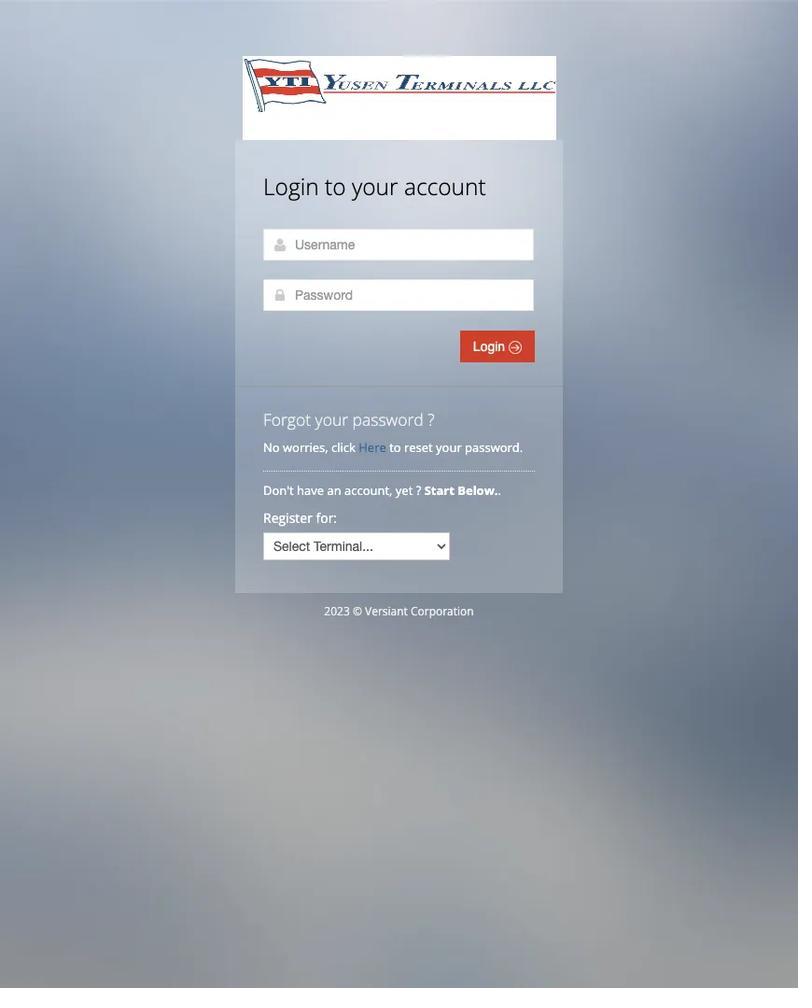 Task type: locate. For each thing, give the bounding box(es) containing it.
forgot
[[263, 408, 311, 431]]

to inside forgot your password ? no worries, click here to reset your password.
[[390, 439, 401, 456]]

to right here link
[[390, 439, 401, 456]]

2023 © versiant corporation
[[324, 604, 474, 619]]

1 horizontal spatial your
[[352, 171, 399, 202]]

?
[[428, 408, 435, 431], [416, 482, 422, 499]]

1 horizontal spatial ?
[[428, 408, 435, 431]]

versiant
[[365, 604, 408, 619]]

login
[[263, 171, 319, 202], [474, 339, 509, 354]]

0 horizontal spatial login
[[263, 171, 319, 202]]

corporation
[[411, 604, 474, 619]]

login inside button
[[474, 339, 509, 354]]

2 horizontal spatial your
[[436, 439, 462, 456]]

0 horizontal spatial ?
[[416, 482, 422, 499]]

? right yet
[[416, 482, 422, 499]]

login for login to your account
[[263, 171, 319, 202]]

0 horizontal spatial your
[[315, 408, 349, 431]]

to
[[325, 171, 346, 202], [390, 439, 401, 456]]

swapright image
[[509, 341, 522, 354]]

0 vertical spatial to
[[325, 171, 346, 202]]

password.
[[465, 439, 523, 456]]

an
[[327, 482, 342, 499]]

.
[[498, 482, 502, 499]]

don't
[[263, 482, 294, 499]]

here link
[[359, 439, 387, 456]]

1 vertical spatial to
[[390, 439, 401, 456]]

forgot your password ? no worries, click here to reset your password.
[[263, 408, 523, 456]]

1 horizontal spatial login
[[474, 339, 509, 354]]

? inside forgot your password ? no worries, click here to reset your password.
[[428, 408, 435, 431]]

login for login
[[474, 339, 509, 354]]

your up click
[[315, 408, 349, 431]]

1 horizontal spatial to
[[390, 439, 401, 456]]

reset
[[404, 439, 433, 456]]

2 vertical spatial your
[[436, 439, 462, 456]]

©
[[353, 604, 362, 619]]

your right reset
[[436, 439, 462, 456]]

1 vertical spatial ?
[[416, 482, 422, 499]]

start
[[425, 482, 455, 499]]

0 horizontal spatial to
[[325, 171, 346, 202]]

? up reset
[[428, 408, 435, 431]]

have
[[297, 482, 324, 499]]

for:
[[316, 509, 337, 527]]

register for:
[[263, 509, 337, 527]]

your up username text field
[[352, 171, 399, 202]]

your
[[352, 171, 399, 202], [315, 408, 349, 431], [436, 439, 462, 456]]

to up username text field
[[325, 171, 346, 202]]

account,
[[345, 482, 393, 499]]

0 vertical spatial login
[[263, 171, 319, 202]]

here
[[359, 439, 387, 456]]

password
[[353, 408, 424, 431]]

1 vertical spatial login
[[474, 339, 509, 354]]

0 vertical spatial ?
[[428, 408, 435, 431]]

Username text field
[[263, 229, 534, 261]]



Task type: describe. For each thing, give the bounding box(es) containing it.
worries,
[[283, 439, 329, 456]]

login button
[[460, 331, 535, 362]]

Password password field
[[263, 279, 534, 311]]

click
[[332, 439, 356, 456]]

0 vertical spatial your
[[352, 171, 399, 202]]

below.
[[458, 482, 498, 499]]

2023
[[324, 604, 350, 619]]

login to your account
[[263, 171, 486, 202]]

user image
[[273, 237, 288, 252]]

lock image
[[273, 288, 288, 303]]

no
[[263, 439, 280, 456]]

don't have an account, yet ? start below. .
[[263, 482, 505, 499]]

1 vertical spatial your
[[315, 408, 349, 431]]

account
[[404, 171, 486, 202]]

register
[[263, 509, 313, 527]]

yet
[[396, 482, 413, 499]]



